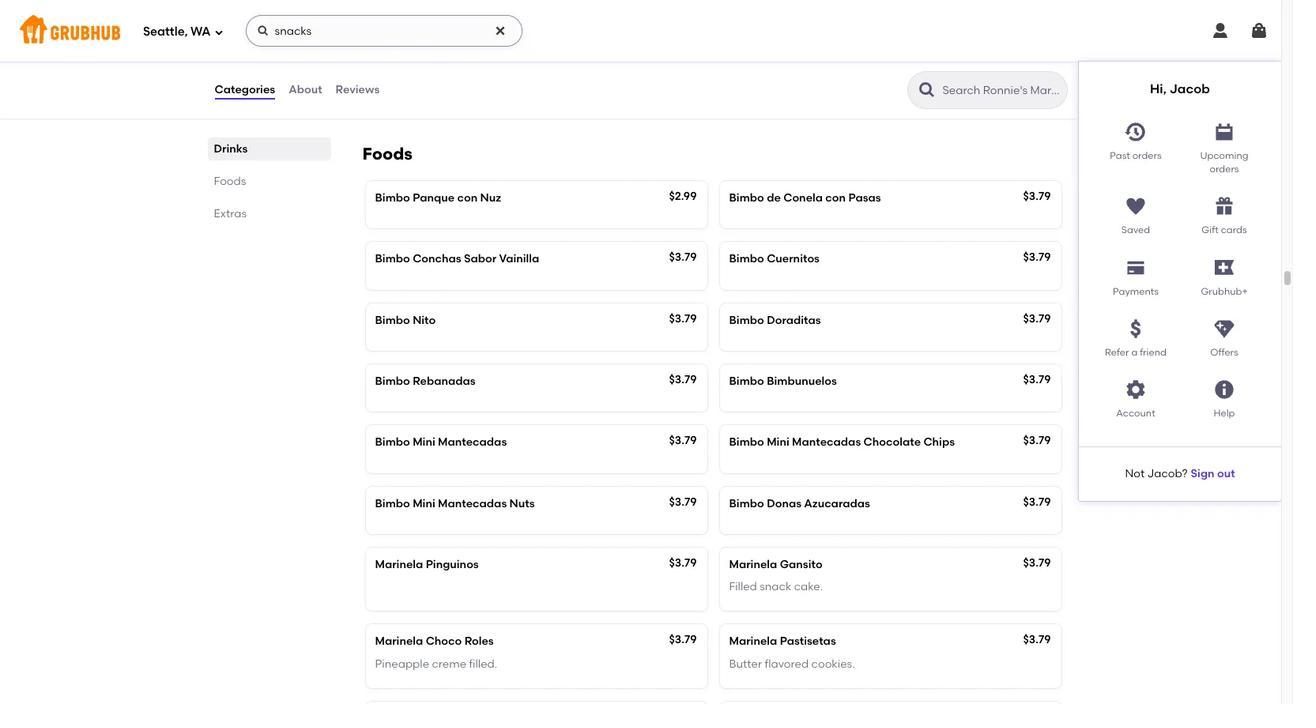 Task type: describe. For each thing, give the bounding box(es) containing it.
mini for bimbo mini mantecadas nuts
[[413, 497, 435, 510]]

$3.79 for bimbo conchas sabor vainilla
[[669, 251, 697, 264]]

past
[[1110, 150, 1131, 161]]

seattle, wa
[[143, 24, 211, 38]]

extras tab
[[214, 206, 325, 222]]

past orders link
[[1092, 114, 1181, 177]]

rebanadas
[[413, 375, 476, 388]]

0 vertical spatial foods
[[363, 144, 413, 164]]

pasas
[[849, 191, 881, 205]]

chips
[[924, 436, 955, 449]]

payments link
[[1092, 250, 1181, 299]]

offers link
[[1181, 312, 1269, 360]]

bimbo for bimbo mini mantecadas
[[375, 436, 410, 449]]

mantecadas for bimbo mini mantecadas nuts
[[438, 497, 507, 510]]

azucaradas
[[804, 497, 870, 510]]

grubhub+
[[1201, 286, 1248, 297]]

bimbo bimbunuelos
[[729, 375, 837, 388]]

mini for bimbo mini mantecadas chocolate chips
[[767, 436, 790, 449]]

$3.79 for bimbo de conela con pasas
[[1024, 190, 1051, 203]]

oz.
[[388, 80, 403, 93]]

refer a friend
[[1105, 347, 1167, 358]]

reign
[[729, 57, 760, 71]]

donas
[[767, 497, 802, 510]]

svg image for refer a friend
[[1125, 318, 1147, 340]]

bimbo donas azucaradas
[[729, 497, 870, 510]]

help
[[1214, 408, 1235, 419]]

refer a friend button
[[1092, 312, 1181, 360]]

filled
[[729, 580, 757, 594]]

svg image for account
[[1125, 379, 1147, 401]]

bimbo for bimbo nito
[[375, 314, 410, 327]]

upcoming
[[1201, 150, 1249, 161]]

svg image inside upcoming orders link
[[1214, 121, 1236, 143]]

$2.99 for reign energy drink
[[1024, 56, 1051, 69]]

energy
[[763, 57, 801, 71]]

full
[[375, 57, 394, 71]]

jacob for not
[[1148, 467, 1182, 481]]

search icon image
[[918, 81, 937, 100]]

creme
[[432, 658, 467, 671]]

hi,
[[1151, 81, 1167, 96]]

bimbo de conela con pasas
[[729, 191, 881, 205]]

flavored
[[765, 658, 809, 671]]

offers
[[1211, 347, 1239, 358]]

$3.79 for bimbo mini mantecadas chocolate chips
[[1024, 434, 1051, 448]]

$3.79 for bimbo bimbunuelos
[[1024, 373, 1051, 387]]

355 ml.
[[375, 2, 413, 16]]

saved
[[1122, 225, 1151, 236]]

extras
[[214, 207, 247, 221]]

gift cards link
[[1181, 189, 1269, 238]]

about button
[[288, 62, 323, 119]]

$3.79 for bimbo donas azucaradas
[[1024, 495, 1051, 509]]

bimbo mini mantecadas
[[375, 436, 507, 449]]

sabor
[[464, 252, 497, 266]]

grubhub plus flag logo image
[[1215, 260, 1234, 275]]

grubhub+ button
[[1181, 250, 1269, 299]]

chocolate
[[864, 436, 921, 449]]

jacob for hi,
[[1170, 81, 1211, 96]]

bimbo rebanadas
[[375, 375, 476, 388]]

cuernitos
[[767, 252, 820, 266]]

bimbo for bimbo conchas sabor vainilla
[[375, 252, 410, 266]]

bimbo for bimbo panque con nuz
[[375, 191, 410, 205]]

marinela pinguinos
[[375, 558, 479, 572]]

pastisetas
[[780, 635, 836, 649]]

bimbo for bimbo mini mantecadas nuts
[[375, 497, 410, 510]]

16
[[375, 80, 386, 93]]

conchas
[[413, 252, 462, 266]]

de
[[767, 191, 781, 205]]

doraditas
[[767, 314, 821, 327]]

marinela gansito
[[729, 558, 823, 572]]

svg image for past orders
[[1125, 121, 1147, 143]]

account link
[[1092, 373, 1181, 421]]

orders for past orders
[[1133, 150, 1162, 161]]

not jacob ? sign out
[[1125, 467, 1236, 481]]

conela
[[784, 191, 823, 205]]

sign
[[1191, 467, 1215, 481]]

sign out button
[[1191, 460, 1236, 489]]

choco
[[426, 635, 462, 649]]

$3.79 for bimbo doraditas
[[1024, 312, 1051, 325]]

svg image for payments
[[1125, 257, 1147, 279]]

marinela pastisetas
[[729, 635, 836, 649]]

main navigation navigation
[[0, 0, 1282, 501]]

bimbo conchas sabor vainilla
[[375, 252, 539, 266]]

mantecadas for bimbo mini mantecadas chocolate chips
[[792, 436, 861, 449]]

svg image for offers
[[1214, 318, 1236, 340]]

foods tab
[[214, 173, 325, 190]]

bimbunuelos
[[767, 375, 837, 388]]



Task type: vqa. For each thing, say whether or not it's contained in the screenshot.
Saved link
yes



Task type: locate. For each thing, give the bounding box(es) containing it.
nuts
[[510, 497, 535, 510]]

bimbo mini mantecadas chocolate chips
[[729, 436, 955, 449]]

foods up extras on the left
[[214, 175, 246, 188]]

reign energy drink
[[729, 57, 832, 71]]

foods inside tab
[[214, 175, 246, 188]]

svg image inside refer a friend button
[[1125, 318, 1147, 340]]

pineapple creme filled.
[[375, 658, 498, 671]]

bimbo left the doraditas
[[729, 314, 764, 327]]

cards
[[1221, 225, 1247, 236]]

svg image inside gift cards link
[[1214, 196, 1236, 218]]

foods
[[363, 144, 413, 164], [214, 175, 246, 188]]

bimbo for bimbo mini mantecadas chocolate chips
[[729, 436, 764, 449]]

bimbo left bimbunuelos
[[729, 375, 764, 388]]

bimbo
[[375, 191, 410, 205], [729, 191, 764, 205], [375, 252, 410, 266], [729, 252, 764, 266], [375, 314, 410, 327], [729, 314, 764, 327], [375, 375, 410, 388], [729, 375, 764, 388], [375, 436, 410, 449], [729, 436, 764, 449], [375, 497, 410, 510], [729, 497, 764, 510]]

saved link
[[1092, 189, 1181, 238]]

bimbo up marinela pinguinos
[[375, 497, 410, 510]]

bimbo left "conchas"
[[375, 252, 410, 266]]

$3.79 for bimbo rebanadas
[[669, 373, 697, 387]]

filled.
[[469, 658, 498, 671]]

out
[[1218, 467, 1236, 481]]

cake.
[[794, 580, 823, 594]]

categories
[[215, 83, 275, 96]]

bimbo for bimbo de conela con pasas
[[729, 191, 764, 205]]

mantecadas up bimbo mini mantecadas nuts
[[438, 436, 507, 449]]

svg image
[[1250, 21, 1269, 40], [1125, 121, 1147, 143], [1125, 196, 1147, 218], [1214, 196, 1236, 218], [1125, 257, 1147, 279], [1125, 318, 1147, 340], [1214, 318, 1236, 340], [1125, 379, 1147, 401]]

orders for upcoming orders
[[1210, 164, 1239, 175]]

bimbo left de at the top of page
[[729, 191, 764, 205]]

1 vertical spatial jacob
[[1148, 467, 1182, 481]]

0 vertical spatial jacob
[[1170, 81, 1211, 96]]

$3.79 for bimbo nito
[[669, 312, 697, 325]]

$3.79 for marinela pinguinos
[[669, 556, 697, 570]]

orders right past
[[1133, 150, 1162, 161]]

marinela left pinguinos
[[375, 558, 423, 572]]

account
[[1117, 408, 1156, 419]]

bimbo left nito at the top left of page
[[375, 314, 410, 327]]

Search Ronnie's Market search field
[[941, 83, 1062, 98]]

svg image inside payments link
[[1125, 257, 1147, 279]]

$3.79 for bimbo cuernitos
[[1024, 251, 1051, 264]]

$3.79
[[1024, 190, 1051, 203], [669, 251, 697, 264], [1024, 251, 1051, 264], [669, 312, 697, 325], [1024, 312, 1051, 325], [669, 373, 697, 387], [1024, 373, 1051, 387], [669, 434, 697, 448], [1024, 434, 1051, 448], [669, 495, 697, 509], [1024, 495, 1051, 509], [669, 556, 697, 570], [1024, 556, 1051, 570], [669, 634, 697, 647], [1024, 634, 1051, 647]]

snack
[[760, 580, 792, 594]]

1 horizontal spatial orders
[[1210, 164, 1239, 175]]

svg image inside account link
[[1125, 379, 1147, 401]]

bimbo down bimbo bimbunuelos
[[729, 436, 764, 449]]

nito
[[413, 314, 436, 327]]

bimbo left 'cuernitos' at the right top of the page
[[729, 252, 764, 266]]

mini down the bimbo rebanadas
[[413, 436, 435, 449]]

0 horizontal spatial orders
[[1133, 150, 1162, 161]]

2 con from the left
[[826, 191, 846, 205]]

svg image for gift cards
[[1214, 196, 1236, 218]]

marinela up butter
[[729, 635, 777, 649]]

friend
[[1140, 347, 1167, 358]]

svg image for saved
[[1125, 196, 1147, 218]]

bimbo doraditas
[[729, 314, 821, 327]]

drinks
[[214, 142, 248, 156]]

mini
[[413, 436, 435, 449], [767, 436, 790, 449], [413, 497, 435, 510]]

upcoming orders
[[1201, 150, 1249, 175]]

orders down upcoming
[[1210, 164, 1239, 175]]

drinks tab
[[214, 141, 325, 157]]

Search for food, convenience, alcohol... search field
[[246, 15, 522, 47]]

16 oz.
[[375, 80, 403, 93]]

355
[[375, 2, 395, 16]]

past orders
[[1110, 150, 1162, 161]]

refer
[[1105, 347, 1130, 358]]

panque
[[413, 191, 455, 205]]

bimbo for bimbo cuernitos
[[729, 252, 764, 266]]

bimbo left rebanadas
[[375, 375, 410, 388]]

$3.79 for bimbo mini mantecadas nuts
[[669, 495, 697, 509]]

svg image inside the past orders link
[[1125, 121, 1147, 143]]

marinela
[[375, 558, 423, 572], [729, 558, 777, 572], [375, 635, 423, 649], [729, 635, 777, 649]]

mantecadas for bimbo mini mantecadas
[[438, 436, 507, 449]]

bimbo left donas
[[729, 497, 764, 510]]

mantecadas
[[438, 436, 507, 449], [792, 436, 861, 449], [438, 497, 507, 510]]

bimbo cuernitos
[[729, 252, 820, 266]]

payments
[[1113, 286, 1159, 297]]

drink
[[803, 57, 832, 71]]

seattle,
[[143, 24, 188, 38]]

bimbo for bimbo doraditas
[[729, 314, 764, 327]]

filled snack cake.
[[729, 580, 823, 594]]

bimbo for bimbo bimbunuelos
[[729, 375, 764, 388]]

bimbo left panque
[[375, 191, 410, 205]]

bimbo for bimbo rebanadas
[[375, 375, 410, 388]]

marinela for marinela gansito
[[729, 558, 777, 572]]

bimbo nito
[[375, 314, 436, 327]]

mini up marinela pinguinos
[[413, 497, 435, 510]]

con left pasas
[[826, 191, 846, 205]]

marinela for marinela pinguinos
[[375, 558, 423, 572]]

pinguinos
[[426, 558, 479, 572]]

foods up "bimbo panque con nuz"
[[363, 144, 413, 164]]

a
[[1132, 347, 1138, 358]]

categories button
[[214, 62, 276, 119]]

butter flavored cookies.
[[729, 658, 855, 671]]

svg image inside the saved link
[[1125, 196, 1147, 218]]

con left nuz
[[457, 191, 478, 205]]

$3.79 for bimbo mini mantecadas
[[669, 434, 697, 448]]

wa
[[191, 24, 211, 38]]

bimbo mini mantecadas nuts
[[375, 497, 535, 510]]

355 ml. button
[[366, 0, 707, 34]]

butter
[[729, 658, 762, 671]]

bimbo for bimbo donas azucaradas
[[729, 497, 764, 510]]

pineapple
[[375, 658, 429, 671]]

1 vertical spatial orders
[[1210, 164, 1239, 175]]

mini down bimbo bimbunuelos
[[767, 436, 790, 449]]

mantecadas left nuts
[[438, 497, 507, 510]]

0 horizontal spatial foods
[[214, 175, 246, 188]]

svg image inside offers link
[[1214, 318, 1236, 340]]

1 con from the left
[[457, 191, 478, 205]]

jacob right not
[[1148, 467, 1182, 481]]

con
[[457, 191, 478, 205], [826, 191, 846, 205]]

0 vertical spatial orders
[[1133, 150, 1162, 161]]

mantecadas up azucaradas
[[792, 436, 861, 449]]

roles
[[465, 635, 494, 649]]

?
[[1182, 467, 1188, 481]]

orders inside upcoming orders
[[1210, 164, 1239, 175]]

$2.99 for full throttle
[[669, 56, 697, 69]]

reviews
[[336, 83, 380, 96]]

gift
[[1202, 225, 1219, 236]]

marinela choco roles
[[375, 635, 494, 649]]

marinela up pineapple at the left
[[375, 635, 423, 649]]

throttle
[[396, 57, 439, 71]]

about
[[289, 83, 322, 96]]

jacob right hi,
[[1170, 81, 1211, 96]]

ml.
[[397, 2, 413, 16]]

hi, jacob
[[1151, 81, 1211, 96]]

gift cards
[[1202, 225, 1247, 236]]

bimbo panque con nuz
[[375, 191, 501, 205]]

help button
[[1181, 373, 1269, 421]]

gansito
[[780, 558, 823, 572]]

svg image
[[1211, 21, 1230, 40], [257, 25, 269, 37], [494, 25, 506, 37], [214, 27, 223, 37], [1214, 121, 1236, 143], [1214, 379, 1236, 401]]

full throttle
[[375, 57, 439, 71]]

reviews button
[[335, 62, 381, 119]]

0 horizontal spatial con
[[457, 191, 478, 205]]

cookies.
[[812, 658, 855, 671]]

svg image inside help button
[[1214, 379, 1236, 401]]

vainilla
[[499, 252, 539, 266]]

bimbo down the bimbo rebanadas
[[375, 436, 410, 449]]

not
[[1125, 467, 1145, 481]]

1 horizontal spatial con
[[826, 191, 846, 205]]

1 vertical spatial foods
[[214, 175, 246, 188]]

1 horizontal spatial foods
[[363, 144, 413, 164]]

marinela for marinela pastisetas
[[729, 635, 777, 649]]

marinela up filled
[[729, 558, 777, 572]]

mini for bimbo mini mantecadas
[[413, 436, 435, 449]]

upcoming orders link
[[1181, 114, 1269, 177]]

marinela for marinela choco roles
[[375, 635, 423, 649]]



